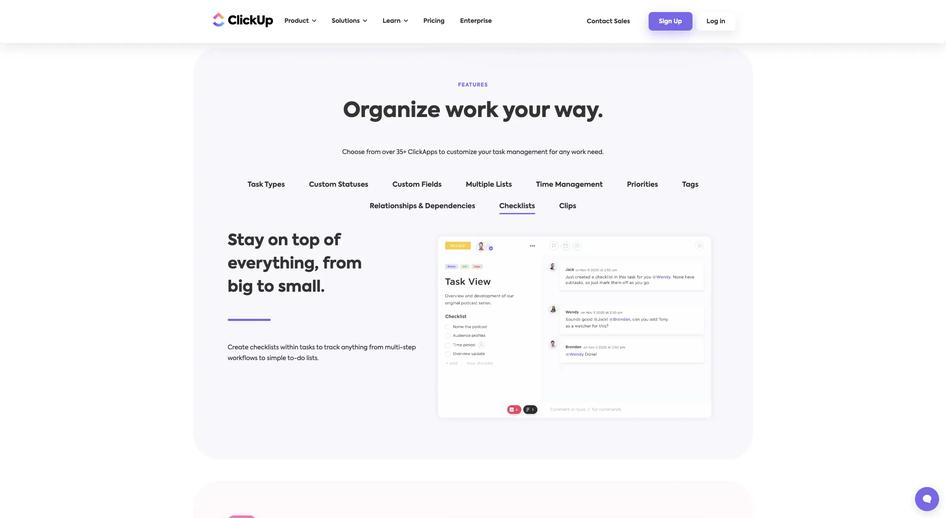 Task type: locate. For each thing, give the bounding box(es) containing it.
tags button
[[674, 179, 707, 194]]

big
[[228, 280, 253, 295]]

dependencies
[[425, 203, 475, 210]]

from left over
[[366, 149, 381, 155]]

your
[[503, 101, 550, 122], [478, 149, 491, 155]]

choose from over 35+ clickapps to customize your task management for any work need.
[[342, 149, 604, 155]]

work right any
[[572, 149, 586, 155]]

task
[[493, 149, 505, 155]]

sign
[[659, 19, 672, 25]]

multiple
[[466, 181, 494, 188]]

2 vertical spatial from
[[369, 345, 384, 351]]

task
[[248, 181, 263, 188]]

0 horizontal spatial custom
[[309, 181, 336, 188]]

do
[[297, 355, 305, 361]]

from left multi-
[[369, 345, 384, 351]]

log in
[[707, 19, 725, 25]]

custom statuses button
[[300, 179, 377, 194]]

from inside stay on top of everything, from big to small.
[[323, 256, 362, 272]]

35+
[[397, 149, 407, 155]]

custom left statuses
[[309, 181, 336, 188]]

1 vertical spatial from
[[323, 256, 362, 272]]

everything,
[[228, 256, 319, 272]]

enterprise link
[[456, 12, 496, 30]]

0 vertical spatial your
[[503, 101, 550, 122]]

checklists
[[250, 345, 279, 351]]

to right clickapps
[[439, 149, 445, 155]]

enterprise
[[460, 18, 492, 24]]

custom fields button
[[384, 179, 450, 194]]

2 custom from the left
[[393, 181, 420, 188]]

0 horizontal spatial your
[[478, 149, 491, 155]]

time management button
[[528, 179, 612, 194]]

sales
[[614, 18, 630, 24]]

work down features
[[445, 101, 498, 122]]

1 horizontal spatial work
[[572, 149, 586, 155]]

to down "everything,"
[[257, 280, 274, 295]]

tab list containing task types
[[219, 179, 727, 216]]

priorities
[[627, 181, 658, 188]]

1 vertical spatial your
[[478, 149, 491, 155]]

way.
[[555, 101, 603, 122]]

1 horizontal spatial custom
[[393, 181, 420, 188]]

fields
[[422, 181, 442, 188]]

0 vertical spatial work
[[445, 101, 498, 122]]

multiple lists
[[466, 181, 512, 188]]

learn
[[383, 18, 401, 24]]

of
[[324, 233, 340, 249]]

checklists
[[499, 203, 535, 210]]

your left task
[[478, 149, 491, 155]]

up
[[674, 19, 682, 25]]

your up management at the right top of the page
[[503, 101, 550, 122]]

to inside stay on top of everything, from big to small.
[[257, 280, 274, 295]]

1 custom from the left
[[309, 181, 336, 188]]

clips
[[559, 203, 576, 210]]

to-
[[288, 355, 297, 361]]

from
[[366, 149, 381, 155], [323, 256, 362, 272], [369, 345, 384, 351]]

custom up 'relationships'
[[393, 181, 420, 188]]

stay
[[228, 233, 264, 249]]

custom
[[309, 181, 336, 188], [393, 181, 420, 188]]

clickapps
[[408, 149, 437, 155]]

to
[[439, 149, 445, 155], [257, 280, 274, 295], [316, 345, 323, 351], [259, 355, 265, 361]]

lists
[[496, 181, 512, 188]]

on
[[268, 233, 288, 249]]

time management
[[536, 181, 603, 188]]

work
[[445, 101, 498, 122], [572, 149, 586, 155]]

workflows
[[228, 355, 258, 361]]

small.
[[278, 280, 325, 295]]

from down of
[[323, 256, 362, 272]]

step
[[403, 345, 416, 351]]

custom statuses
[[309, 181, 368, 188]]

0 vertical spatial from
[[366, 149, 381, 155]]

tab list
[[219, 179, 727, 216]]

track
[[324, 345, 340, 351]]

pricing link
[[419, 12, 449, 30]]

task types
[[248, 181, 285, 188]]

need.
[[587, 149, 604, 155]]

clips button
[[551, 201, 585, 216]]

organize
[[343, 101, 441, 122]]

contact
[[587, 18, 613, 24]]

relationships & dependencies button
[[361, 201, 484, 216]]

statuses
[[338, 181, 368, 188]]

contact sales button
[[583, 14, 635, 29]]



Task type: vqa. For each thing, say whether or not it's contained in the screenshot.
The Organize Work Your Way.
yes



Task type: describe. For each thing, give the bounding box(es) containing it.
from inside create checklists within tasks to track anything from multi-step workflows to simple to-do lists.
[[369, 345, 384, 351]]

custom for custom fields
[[393, 181, 420, 188]]

product
[[285, 18, 309, 24]]

checklists button
[[491, 201, 544, 216]]

1 vertical spatial work
[[572, 149, 586, 155]]

top
[[292, 233, 320, 249]]

log in link
[[696, 12, 736, 30]]

create
[[228, 345, 249, 351]]

task view checklists image
[[431, 229, 719, 425]]

stay on top of everything, from big to small.
[[228, 233, 362, 295]]

choose
[[342, 149, 365, 155]]

log
[[707, 19, 718, 25]]

product button
[[280, 12, 321, 30]]

0 horizontal spatial work
[[445, 101, 498, 122]]

any
[[559, 149, 570, 155]]

pricing
[[424, 18, 445, 24]]

relationships
[[370, 203, 417, 210]]

time
[[536, 181, 553, 188]]

anything
[[341, 345, 368, 351]]

within
[[280, 345, 298, 351]]

types
[[265, 181, 285, 188]]

management
[[507, 149, 548, 155]]

create checklists within tasks to track anything from multi-step workflows to simple to-do lists.
[[228, 345, 416, 361]]

in
[[720, 19, 725, 25]]

customize
[[447, 149, 477, 155]]

multiple lists button
[[457, 179, 521, 194]]

multi-
[[385, 345, 403, 351]]

tags
[[682, 181, 699, 188]]

tasks
[[300, 345, 315, 351]]

clickup image
[[211, 11, 273, 28]]

over
[[382, 149, 395, 155]]

custom fields
[[393, 181, 442, 188]]

features
[[458, 82, 488, 88]]

to down checklists
[[259, 355, 265, 361]]

for
[[549, 149, 558, 155]]

priorities button
[[619, 179, 667, 194]]

1 horizontal spatial your
[[503, 101, 550, 122]]

solutions button
[[327, 12, 372, 30]]

simple
[[267, 355, 286, 361]]

contact sales
[[587, 18, 630, 24]]

relationships & dependencies
[[370, 203, 475, 210]]

organize work your way.
[[343, 101, 603, 122]]

management
[[555, 181, 603, 188]]

task types button
[[239, 179, 294, 194]]

custom for custom statuses
[[309, 181, 336, 188]]

solutions
[[332, 18, 360, 24]]

sign up button
[[649, 12, 693, 30]]

&
[[419, 203, 423, 210]]

learn button
[[378, 12, 412, 30]]

to right tasks
[[316, 345, 323, 351]]

sign up
[[659, 19, 682, 25]]

lists.
[[307, 355, 319, 361]]



